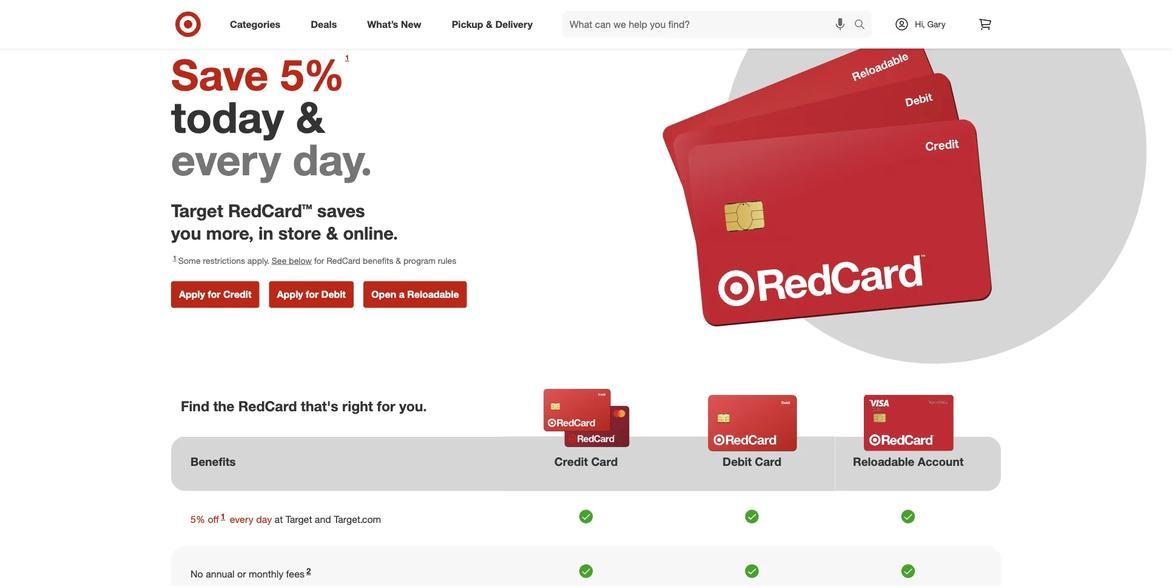 Task type: describe. For each thing, give the bounding box(es) containing it.
categories link
[[220, 11, 296, 38]]

program
[[404, 255, 436, 266]]

1 inside the 5% off 1 every day at target and target.com
[[221, 512, 225, 521]]

new
[[401, 18, 422, 30]]

or
[[237, 568, 246, 580]]

1 link for no annual or monthly fees
[[219, 512, 227, 525]]

redcard debit image
[[696, 393, 809, 454]]

deals link
[[300, 11, 352, 38]]

some
[[178, 255, 201, 266]]

fees
[[286, 568, 305, 580]]

hi,
[[915, 19, 925, 29]]

What can we help you find? suggestions appear below search field
[[563, 11, 857, 38]]

no annual or monthly fees 2
[[191, 566, 311, 580]]

delivery
[[495, 18, 533, 30]]

today &
[[171, 91, 325, 143]]

1 horizontal spatial debit
[[723, 454, 752, 468]]

a
[[399, 288, 405, 300]]

apply.
[[247, 255, 269, 266]]

and
[[315, 514, 331, 525]]

annual
[[206, 568, 235, 580]]

no
[[191, 568, 203, 580]]

apply for apply for credit
[[179, 288, 205, 300]]

for down restrictions
[[208, 288, 221, 300]]

open a reloadable link
[[363, 281, 467, 308]]

find the redcard that's right for you.
[[181, 397, 427, 414]]

online.
[[343, 222, 398, 244]]

save 5%
[[171, 48, 345, 100]]

search button
[[849, 11, 878, 40]]

reloadable account
[[853, 454, 964, 468]]

what's new
[[367, 18, 422, 30]]

apply for apply for debit
[[277, 288, 303, 300]]

benefits
[[191, 454, 236, 468]]

pickup
[[452, 18, 483, 30]]

1 horizontal spatial reloadable
[[853, 454, 915, 468]]

for left you.
[[377, 397, 395, 414]]

account
[[918, 454, 964, 468]]

5% off 1 every day at target and target.com
[[191, 512, 381, 525]]

gary
[[927, 19, 946, 29]]

& inside "1 some restrictions apply. see below for redcard benefits & program rules"
[[396, 255, 401, 266]]

what's new link
[[357, 11, 437, 38]]

day
[[256, 514, 272, 525]]

0 vertical spatial debit
[[321, 288, 346, 300]]

card for debit card
[[755, 454, 782, 468]]

hi, gary
[[915, 19, 946, 29]]

deals
[[311, 18, 337, 30]]

find
[[181, 397, 209, 414]]

saves
[[317, 200, 365, 222]]

what's
[[367, 18, 398, 30]]

1 for 1
[[345, 53, 349, 62]]

0 vertical spatial every
[[171, 133, 281, 185]]

monthly
[[249, 568, 283, 580]]

debit card
[[723, 454, 782, 468]]

the
[[213, 397, 234, 414]]

card for credit card
[[591, 454, 618, 468]]

0 vertical spatial 5%
[[280, 48, 345, 100]]

pickup & delivery link
[[442, 11, 548, 38]]

every inside the 5% off 1 every day at target and target.com
[[230, 514, 254, 525]]

1 some restrictions apply. see below for redcard benefits & program rules
[[173, 254, 456, 266]]



Task type: locate. For each thing, give the bounding box(es) containing it.
1 horizontal spatial target
[[286, 514, 312, 525]]

0 horizontal spatial 1
[[173, 254, 176, 262]]

reloadable right the a
[[407, 288, 459, 300]]

below
[[289, 255, 312, 266]]

1 inside "1 some restrictions apply. see below for redcard benefits & program rules"
[[173, 254, 176, 262]]

5%
[[280, 48, 345, 100], [191, 514, 205, 525]]

0 horizontal spatial card
[[591, 454, 618, 468]]

target inside target redcard™ saves you more, in store & online.
[[171, 200, 223, 222]]

benefits
[[363, 255, 393, 266]]

redcard
[[327, 255, 361, 266], [238, 397, 297, 414]]

credit
[[223, 288, 252, 300], [554, 454, 588, 468]]

target
[[171, 200, 223, 222], [286, 514, 312, 525]]

1 horizontal spatial 5%
[[280, 48, 345, 100]]

0 horizontal spatial 1 link
[[219, 512, 227, 525]]

for down "1 some restrictions apply. see below for redcard benefits & program rules"
[[306, 288, 319, 300]]

0 horizontal spatial target
[[171, 200, 223, 222]]

1 link down deals link
[[343, 53, 351, 66]]

you
[[171, 222, 201, 244]]

&
[[486, 18, 493, 30], [296, 91, 325, 143], [326, 222, 338, 244], [396, 255, 401, 266]]

credit down "redcard credit" image
[[554, 454, 588, 468]]

debit down "1 some restrictions apply. see below for redcard benefits & program rules"
[[321, 288, 346, 300]]

0 vertical spatial reloadable
[[407, 288, 459, 300]]

1 right off
[[221, 512, 225, 521]]

1 horizontal spatial card
[[755, 454, 782, 468]]

0 horizontal spatial credit
[[223, 288, 252, 300]]

1 vertical spatial debit
[[723, 454, 752, 468]]

card down "redcard credit" image
[[591, 454, 618, 468]]

redcard right the
[[238, 397, 297, 414]]

0 vertical spatial redcard
[[327, 255, 361, 266]]

in
[[259, 222, 274, 244]]

apply for credit
[[179, 288, 252, 300]]

more,
[[206, 222, 254, 244]]

2 vertical spatial 1
[[221, 512, 225, 521]]

0 horizontal spatial redcard
[[238, 397, 297, 414]]

redcards image
[[652, 28, 1001, 326]]

card
[[591, 454, 618, 468], [755, 454, 782, 468]]

rules
[[438, 255, 456, 266]]

1 horizontal spatial 1
[[221, 512, 225, 521]]

apply for debit link
[[269, 281, 354, 308]]

open a reloadable
[[371, 288, 459, 300]]

apply
[[179, 288, 205, 300], [277, 288, 303, 300]]

apply for credit link
[[171, 281, 259, 308]]

right
[[342, 397, 373, 414]]

2 link
[[305, 566, 313, 580]]

card down redcard debit image at the right bottom
[[755, 454, 782, 468]]

1 horizontal spatial credit
[[554, 454, 588, 468]]

pickup & delivery
[[452, 18, 533, 30]]

1 link left day at bottom left
[[219, 512, 227, 525]]

apply for debit
[[277, 288, 346, 300]]

today
[[171, 91, 284, 143]]

1 for 1 some restrictions apply. see below for redcard benefits & program rules
[[173, 254, 176, 262]]

target up you
[[171, 200, 223, 222]]

categories
[[230, 18, 280, 30]]

1 vertical spatial every
[[230, 514, 254, 525]]

target right at
[[286, 514, 312, 525]]

see
[[272, 255, 287, 266]]

1 vertical spatial reloadable
[[853, 454, 915, 468]]

that's
[[301, 397, 338, 414]]

1 apply from the left
[[179, 288, 205, 300]]

for inside "1 some restrictions apply. see below for redcard benefits & program rules"
[[314, 255, 324, 266]]

redcard inside "1 some restrictions apply. see below for redcard benefits & program rules"
[[327, 255, 361, 266]]

redcard™
[[228, 200, 312, 222]]

debit down redcard debit image at the right bottom
[[723, 454, 752, 468]]

debit
[[321, 288, 346, 300], [723, 454, 752, 468]]

2 horizontal spatial 1
[[345, 53, 349, 62]]

1 vertical spatial credit
[[554, 454, 588, 468]]

off
[[208, 514, 219, 525]]

redcard credit image
[[530, 387, 643, 448]]

apply down below in the left of the page
[[277, 288, 303, 300]]

reloadable
[[407, 288, 459, 300], [853, 454, 915, 468]]

reloadable down redcard reloadable account image
[[853, 454, 915, 468]]

1
[[345, 53, 349, 62], [173, 254, 176, 262], [221, 512, 225, 521]]

1 down deals link
[[345, 53, 349, 62]]

search
[[849, 19, 878, 31]]

at
[[275, 514, 283, 525]]

every
[[171, 133, 281, 185], [230, 514, 254, 525]]

store
[[278, 222, 321, 244]]

1 link
[[343, 53, 351, 66], [219, 512, 227, 525]]

0 vertical spatial credit
[[223, 288, 252, 300]]

5% left off
[[191, 514, 205, 525]]

day.
[[293, 133, 372, 185]]

redcard reloadable account image
[[853, 395, 965, 451]]

1 left some
[[173, 254, 176, 262]]

1 vertical spatial 1
[[173, 254, 176, 262]]

restrictions
[[203, 255, 245, 266]]

target.com
[[334, 514, 381, 525]]

you.
[[399, 397, 427, 414]]

1 link for find the redcard that's right for you.
[[343, 53, 351, 66]]

0 vertical spatial target
[[171, 200, 223, 222]]

0 horizontal spatial apply
[[179, 288, 205, 300]]

credit down restrictions
[[223, 288, 252, 300]]

2 apply from the left
[[277, 288, 303, 300]]

apply down some
[[179, 288, 205, 300]]

for right below in the left of the page
[[314, 255, 324, 266]]

0 horizontal spatial debit
[[321, 288, 346, 300]]

target redcard™ saves you more, in store & online.
[[171, 200, 398, 244]]

& inside target redcard™ saves you more, in store & online.
[[326, 222, 338, 244]]

5% inside the 5% off 1 every day at target and target.com
[[191, 514, 205, 525]]

credit card
[[554, 454, 618, 468]]

0 horizontal spatial reloadable
[[407, 288, 459, 300]]

2
[[306, 566, 311, 576]]

1 horizontal spatial 1 link
[[343, 53, 351, 66]]

2 card from the left
[[755, 454, 782, 468]]

1 vertical spatial 1 link
[[219, 512, 227, 525]]

open
[[371, 288, 396, 300]]

1 card from the left
[[591, 454, 618, 468]]

save
[[171, 48, 268, 100]]

1 vertical spatial redcard
[[238, 397, 297, 414]]

0 vertical spatial 1 link
[[343, 53, 351, 66]]

1 vertical spatial 5%
[[191, 514, 205, 525]]

5% down deals
[[280, 48, 345, 100]]

1 vertical spatial target
[[286, 514, 312, 525]]

redcard left benefits
[[327, 255, 361, 266]]

1 horizontal spatial apply
[[277, 288, 303, 300]]

every day.
[[171, 133, 372, 185]]

for
[[314, 255, 324, 266], [208, 288, 221, 300], [306, 288, 319, 300], [377, 397, 395, 414]]

target inside the 5% off 1 every day at target and target.com
[[286, 514, 312, 525]]

0 vertical spatial 1
[[345, 53, 349, 62]]

1 horizontal spatial redcard
[[327, 255, 361, 266]]

0 horizontal spatial 5%
[[191, 514, 205, 525]]



Task type: vqa. For each thing, say whether or not it's contained in the screenshot.
rightmost "Reloadable"
yes



